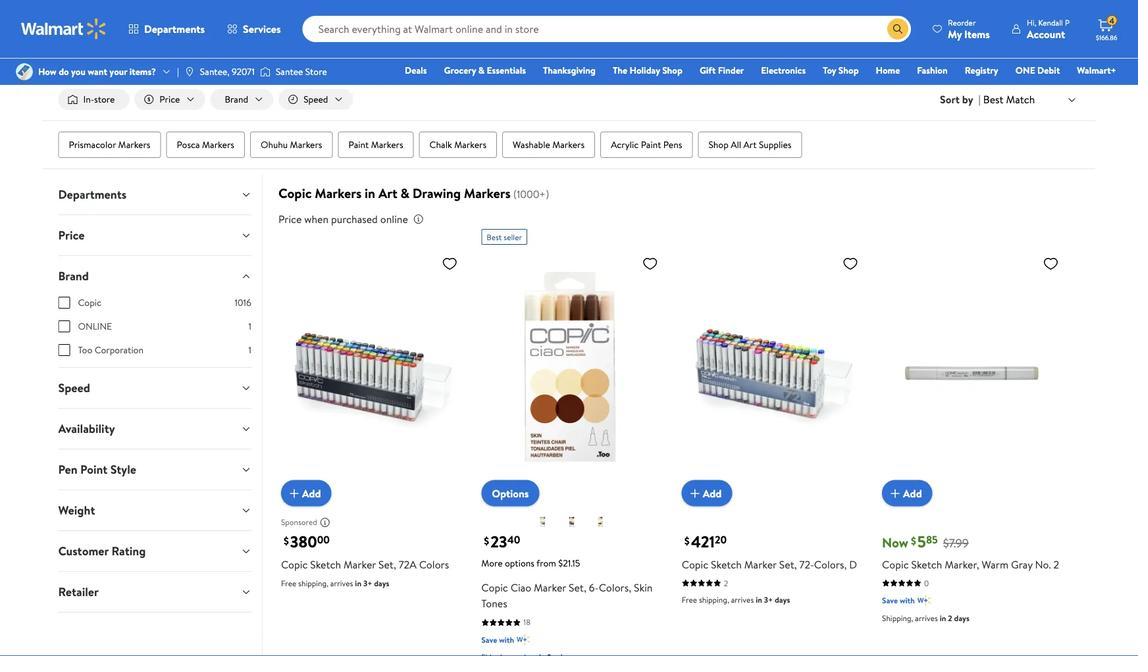 Task type: describe. For each thing, give the bounding box(es) containing it.
retailer tab
[[48, 572, 262, 612]]

0 vertical spatial supplies
[[171, 18, 203, 31]]

save for the topmost walmart plus image
[[882, 595, 898, 607]]

availability button
[[48, 409, 262, 449]]

1 horizontal spatial shop
[[709, 138, 729, 151]]

departments button
[[48, 175, 262, 215]]

posca
[[177, 138, 200, 151]]

18
[[524, 617, 531, 628]]

copic markers link
[[323, 18, 381, 31]]

art right 'all'
[[744, 138, 757, 151]]

free shipping, arrives in 3+ days
[[682, 594, 790, 606]]

2 / from the left
[[209, 18, 212, 31]]

reorder my items
[[948, 17, 990, 41]]

art right sewing
[[155, 18, 168, 31]]

crafts
[[77, 18, 102, 31]]

in-
[[83, 93, 94, 106]]

p
[[1065, 17, 1070, 28]]

marker for 72a
[[344, 557, 376, 572]]

(1000+)
[[513, 187, 549, 202]]

markers for prismacolor
[[118, 138, 150, 151]]

$7.99
[[943, 535, 969, 552]]

ohuhu
[[261, 138, 288, 151]]

departments inside popup button
[[144, 22, 205, 36]]

none checkbox inside brand group
[[58, 297, 70, 309]]

sketch inside now $ 5 85 $7.99 copic sketch marker, warm gray no. 2
[[912, 557, 942, 572]]

1 vertical spatial supplies
[[759, 138, 792, 151]]

how do you want your items?
[[38, 65, 156, 78]]

chalk markers
[[430, 138, 487, 151]]

1 vertical spatial speed button
[[48, 368, 262, 408]]

add to favorites list, copic sketch marker, warm gray no. 2 image
[[1043, 256, 1059, 272]]

sort
[[940, 92, 960, 107]]

1 / from the left
[[147, 18, 150, 31]]

departments inside dropdown button
[[58, 186, 126, 203]]

& up the online
[[401, 184, 410, 203]]

posca markers link
[[166, 132, 245, 158]]

1 horizontal spatial arrives
[[731, 594, 754, 606]]

40
[[507, 533, 520, 548]]

$166.86
[[1096, 33, 1118, 42]]

legal information image
[[413, 214, 424, 225]]

copic sketch marker set, 72-colors, d image
[[682, 250, 864, 496]]

brights image
[[535, 514, 551, 530]]

best match button
[[981, 91, 1080, 108]]

$ inside now $ 5 85 $7.99 copic sketch marker, warm gray no. 2
[[911, 534, 916, 548]]

copic up store
[[323, 18, 346, 31]]

account
[[1027, 27, 1065, 41]]

copic for copic
[[78, 296, 101, 309]]

0 vertical spatial brand button
[[210, 89, 273, 110]]

Search search field
[[303, 16, 911, 42]]

art & drawing markers link
[[217, 18, 309, 31]]

sponsored for ad disclaimer and feedback for ingridsponsoredproducts image
[[281, 517, 317, 528]]

gift
[[700, 64, 716, 77]]

copic for copic markers in art & drawing markers (1000+)
[[278, 184, 312, 203]]

3 add from the left
[[903, 486, 922, 501]]

copic sketch marker set, 72a colors free shipping, arrives in 3+ days
[[281, 557, 449, 589]]

deals link
[[399, 63, 433, 77]]

sketch for copic sketch marker set, 72a colors free shipping, arrives in 3+ days
[[310, 557, 341, 572]]

92071
[[232, 65, 255, 78]]

art left services
[[217, 18, 231, 31]]

copic ciao marker set, 6-colors, skin tones image
[[482, 250, 663, 496]]

fashion
[[917, 64, 948, 77]]

& left services
[[233, 18, 239, 31]]

electronics link
[[755, 63, 812, 77]]

washable markers
[[513, 138, 585, 151]]

point
[[80, 462, 108, 478]]

marker for 6-
[[534, 581, 566, 595]]

gift finder
[[700, 64, 744, 77]]

0 horizontal spatial walmart plus image
[[517, 634, 530, 647]]

seller
[[504, 232, 522, 243]]

chalk
[[430, 138, 452, 151]]

1 horizontal spatial drawing
[[413, 184, 461, 203]]

more options from $21.15
[[482, 557, 580, 570]]

availability tab
[[48, 409, 262, 449]]

options link
[[482, 480, 540, 507]]

2 vertical spatial arrives
[[915, 613, 938, 624]]

sketch for copic sketch marker set, 72-colors, d
[[711, 557, 742, 572]]

copic inside now $ 5 85 $7.99 copic sketch marker, warm gray no. 2
[[882, 557, 909, 572]]

services button
[[216, 13, 292, 45]]

items?
[[130, 65, 156, 78]]

2 paint from the left
[[641, 138, 661, 151]]

santee store
[[276, 65, 327, 78]]

arts crafts & sewing link
[[58, 18, 141, 31]]

items
[[965, 27, 990, 41]]

the holiday shop link
[[607, 63, 689, 77]]

all
[[731, 138, 742, 151]]

markers for copic
[[315, 184, 362, 203]]

$ for 421
[[685, 534, 690, 548]]

availability
[[58, 421, 115, 437]]

with for leftmost walmart plus image
[[499, 635, 514, 646]]

add to favorites list, copic sketch marker set, 72-colors, d image
[[843, 256, 859, 272]]

acrylic paint pens link
[[601, 132, 693, 158]]

best for best seller
[[487, 232, 502, 243]]

prismacolor markers
[[69, 138, 150, 151]]

copic sketch marker, warm gray no. 2 image
[[882, 250, 1064, 496]]

home link
[[870, 63, 906, 77]]

0 horizontal spatial |
[[177, 65, 179, 78]]

corporation
[[95, 344, 144, 357]]

0 horizontal spatial drawing
[[241, 18, 274, 31]]

walmart image
[[21, 18, 107, 40]]

speed tab
[[48, 368, 262, 408]]

colors, for 72-
[[814, 557, 847, 572]]

price when purchased online
[[278, 212, 408, 227]]

add to cart image for 421
[[687, 486, 703, 502]]

sewing
[[113, 18, 141, 31]]

shop all art supplies
[[709, 138, 792, 151]]

1 horizontal spatial shipping,
[[699, 594, 729, 606]]

2 vertical spatial 2
[[948, 613, 953, 624]]

debit
[[1038, 64, 1060, 77]]

home
[[876, 64, 900, 77]]

pen point style button
[[48, 450, 262, 490]]

weight
[[58, 502, 95, 519]]

departments tab
[[48, 175, 262, 215]]

add button for 421
[[682, 480, 732, 507]]

ohuhu markers link
[[250, 132, 333, 158]]

registry link
[[959, 63, 1005, 77]]

brand inside sort and filter section element
[[225, 93, 248, 106]]

santee, 92071
[[200, 65, 255, 78]]

price tab
[[48, 215, 262, 256]]

set, for 72-
[[779, 557, 797, 572]]

one debit link
[[1010, 63, 1066, 77]]

72-
[[800, 557, 814, 572]]

2 horizontal spatial shop
[[839, 64, 859, 77]]

best seller
[[487, 232, 522, 243]]

you
[[71, 65, 86, 78]]

weight button
[[48, 491, 262, 531]]

1 horizontal spatial free
[[682, 594, 697, 606]]

art up the online
[[379, 184, 397, 203]]

& right crafts at the top left of page
[[105, 18, 111, 31]]

retailer button
[[48, 572, 262, 612]]

markers for paint
[[371, 138, 403, 151]]

$ 380 00
[[284, 531, 330, 553]]

essentials
[[487, 64, 526, 77]]

best for best match
[[984, 92, 1004, 107]]

match
[[1006, 92, 1035, 107]]

add for 380
[[302, 486, 321, 501]]

brand group
[[58, 296, 251, 367]]

copic sketch marker set, 72a colors image
[[281, 250, 463, 496]]

walmart+ link
[[1071, 63, 1123, 77]]

1016
[[235, 296, 251, 309]]

421
[[691, 531, 715, 553]]

sponsored for ad disclaimer and feedback for skylinedisplayad image
[[1031, 50, 1067, 62]]

style
[[110, 462, 136, 478]]

grocery & essentials link
[[438, 63, 532, 77]]

shipping, inside the copic sketch marker set, 72a colors free shipping, arrives in 3+ days
[[298, 578, 329, 589]]

$21.15
[[559, 557, 580, 570]]

save for leftmost walmart plus image
[[482, 635, 497, 646]]

too corporation
[[78, 344, 144, 357]]

too
[[78, 344, 92, 357]]

primary image
[[564, 514, 580, 530]]

ohuhu markers
[[261, 138, 322, 151]]

one debit
[[1016, 64, 1060, 77]]

$ for 380
[[284, 534, 289, 548]]

1 vertical spatial 3+
[[764, 594, 773, 606]]

options
[[505, 557, 535, 570]]

my
[[948, 27, 962, 41]]

set, for 6-
[[569, 581, 587, 595]]

1 vertical spatial price button
[[48, 215, 262, 256]]

2 vertical spatial days
[[954, 613, 970, 624]]

warm
[[982, 557, 1009, 572]]



Task type: locate. For each thing, give the bounding box(es) containing it.
with down 'tones'
[[499, 635, 514, 646]]

2 horizontal spatial set,
[[779, 557, 797, 572]]

sort and filter section element
[[42, 78, 1096, 121]]

weight tab
[[48, 491, 262, 531]]

1 1 from the top
[[248, 320, 251, 333]]

save with down 'tones'
[[482, 635, 514, 646]]

brand tab
[[48, 256, 262, 296]]

 image for santee, 92071
[[184, 67, 195, 77]]

0 vertical spatial arrives
[[330, 578, 353, 589]]

4
[[1110, 15, 1115, 26]]

2 inside now $ 5 85 $7.99 copic sketch marker, warm gray no. 2
[[1054, 557, 1059, 572]]

copic down now
[[882, 557, 909, 572]]

1 $ from the left
[[284, 534, 289, 548]]

0 horizontal spatial colors,
[[599, 581, 632, 595]]

1 paint from the left
[[349, 138, 369, 151]]

0 vertical spatial save with
[[882, 595, 915, 607]]

colors
[[419, 557, 449, 572]]

2 horizontal spatial price
[[278, 212, 302, 227]]

colors, for 6-
[[599, 581, 632, 595]]

art
[[155, 18, 168, 31], [217, 18, 231, 31], [744, 138, 757, 151], [379, 184, 397, 203]]

copic inside the copic sketch marker set, 72a colors free shipping, arrives in 3+ days
[[281, 557, 308, 572]]

2 right shipping,
[[948, 613, 953, 624]]

1 add to cart image from the left
[[687, 486, 703, 502]]

customer rating
[[58, 543, 146, 560]]

0 horizontal spatial /
[[147, 18, 150, 31]]

walmart+
[[1077, 64, 1117, 77]]

prismacolor
[[69, 138, 116, 151]]

$ 421 20
[[685, 531, 727, 553]]

washable
[[513, 138, 550, 151]]

price button
[[135, 89, 205, 110], [48, 215, 262, 256]]

20
[[715, 533, 727, 548]]

paint markers
[[349, 138, 403, 151]]

pens
[[664, 138, 682, 151]]

now
[[882, 534, 909, 552]]

copic for copic ciao marker set, 6-colors, skin tones
[[482, 581, 508, 595]]

days
[[374, 578, 390, 589], [775, 594, 790, 606], [954, 613, 970, 624]]

walmart plus image up shipping, arrives in 2 days
[[918, 594, 931, 608]]

$ inside $ 23 40
[[484, 534, 489, 548]]

0 horizontal spatial save with
[[482, 635, 514, 646]]

in inside the copic sketch marker set, 72a colors free shipping, arrives in 3+ days
[[355, 578, 361, 589]]

brand button down price tab
[[48, 256, 262, 296]]

2 horizontal spatial marker
[[745, 557, 777, 572]]

1 vertical spatial walmart plus image
[[517, 634, 530, 647]]

$ inside $ 380 00
[[284, 534, 289, 548]]

from
[[537, 557, 556, 570]]

arrives inside the copic sketch marker set, 72a colors free shipping, arrives in 3+ days
[[330, 578, 353, 589]]

$ left 5
[[911, 534, 916, 548]]

23
[[491, 531, 507, 553]]

add button for 380
[[281, 480, 332, 507]]

sketch down the 20
[[711, 557, 742, 572]]

shop left 'all'
[[709, 138, 729, 151]]

0 horizontal spatial shop
[[662, 64, 683, 77]]

price inside price tab
[[58, 227, 85, 244]]

1 horizontal spatial colors,
[[814, 557, 847, 572]]

0 horizontal spatial paint
[[349, 138, 369, 151]]

thanksgiving
[[543, 64, 596, 77]]

search icon image
[[893, 24, 903, 34]]

markers for posca
[[202, 138, 234, 151]]

0 vertical spatial price button
[[135, 89, 205, 110]]

services
[[243, 22, 281, 36]]

finder
[[718, 64, 744, 77]]

1 for too corporation
[[248, 344, 251, 357]]

add button up ad disclaimer and feedback for ingridsponsoredproducts image
[[281, 480, 332, 507]]

copic for copic sketch marker set, 72-colors, d
[[682, 557, 709, 572]]

rating
[[112, 543, 146, 560]]

add for 421
[[703, 486, 722, 501]]

pen point style tab
[[48, 450, 262, 490]]

1 vertical spatial 2
[[724, 578, 728, 589]]

2 add to cart image from the left
[[888, 486, 903, 502]]

1 add from the left
[[302, 486, 321, 501]]

1 horizontal spatial paint
[[641, 138, 661, 151]]

colors, left d
[[814, 557, 847, 572]]

add up 5
[[903, 486, 922, 501]]

copic up the when
[[278, 184, 312, 203]]

speed down too at the bottom of page
[[58, 380, 90, 396]]

add to cart image
[[687, 486, 703, 502], [888, 486, 903, 502]]

copic up 'tones'
[[482, 581, 508, 595]]

 image
[[16, 63, 33, 80], [184, 67, 195, 77]]

electronics
[[761, 64, 806, 77]]

marker for 72-
[[745, 557, 777, 572]]

supplies right 'all'
[[759, 138, 792, 151]]

1 horizontal spatial brand
[[225, 93, 248, 106]]

/ left copic markers link
[[314, 18, 317, 31]]

0 vertical spatial sponsored
[[1031, 50, 1067, 62]]

shop right holiday
[[662, 64, 683, 77]]

copic inside copic ciao marker set, 6-colors, skin tones
[[482, 581, 508, 595]]

0 horizontal spatial departments
[[58, 186, 126, 203]]

markers
[[276, 18, 309, 31], [348, 18, 381, 31], [118, 138, 150, 151], [202, 138, 234, 151], [290, 138, 322, 151], [371, 138, 403, 151], [454, 138, 487, 151], [553, 138, 585, 151], [315, 184, 362, 203], [464, 184, 511, 203]]

2 1 from the top
[[248, 344, 251, 357]]

marker left 72a on the bottom of page
[[344, 557, 376, 572]]

1 vertical spatial |
[[979, 92, 981, 107]]

1 horizontal spatial sketch
[[711, 557, 742, 572]]

| right by
[[979, 92, 981, 107]]

price button inside sort and filter section element
[[135, 89, 205, 110]]

holiday
[[630, 64, 660, 77]]

4 $ from the left
[[911, 534, 916, 548]]

/ right art supplies link
[[209, 18, 212, 31]]

|
[[177, 65, 179, 78], [979, 92, 981, 107]]

marker up the free shipping, arrives in 3+ days
[[745, 557, 777, 572]]

/ right sewing
[[147, 18, 150, 31]]

pen
[[58, 462, 78, 478]]

best
[[984, 92, 1004, 107], [487, 232, 502, 243]]

add button up 5
[[882, 480, 933, 507]]

0
[[925, 578, 929, 589]]

supplies
[[171, 18, 203, 31], [759, 138, 792, 151]]

free down 380
[[281, 578, 296, 589]]

1 vertical spatial brand
[[58, 268, 89, 285]]

 image for how do you want your items?
[[16, 63, 33, 80]]

0 horizontal spatial add button
[[281, 480, 332, 507]]

arts
[[58, 18, 75, 31]]

0 vertical spatial departments
[[144, 22, 205, 36]]

6-
[[589, 581, 599, 595]]

1 vertical spatial days
[[775, 594, 790, 606]]

0 horizontal spatial speed
[[58, 380, 90, 396]]

0 horizontal spatial arrives
[[330, 578, 353, 589]]

customer
[[58, 543, 109, 560]]

1 horizontal spatial  image
[[184, 67, 195, 77]]

0 vertical spatial price
[[160, 93, 180, 106]]

art supplies link
[[155, 18, 203, 31]]

price inside sort and filter section element
[[160, 93, 180, 106]]

pen point style
[[58, 462, 136, 478]]

walmart plus image down 18
[[517, 634, 530, 647]]

best inside dropdown button
[[984, 92, 1004, 107]]

sketch inside the copic sketch marker set, 72a colors free shipping, arrives in 3+ days
[[310, 557, 341, 572]]

chalk markers link
[[419, 132, 497, 158]]

0 vertical spatial days
[[374, 578, 390, 589]]

marker down from
[[534, 581, 566, 595]]

add up the 20
[[703, 486, 722, 501]]

1 horizontal spatial departments
[[144, 22, 205, 36]]

shop right toy
[[839, 64, 859, 77]]

0 vertical spatial colors,
[[814, 557, 847, 572]]

1 add button from the left
[[281, 480, 332, 507]]

1 vertical spatial with
[[499, 635, 514, 646]]

copic ciao marker set, 6-colors, skin tones
[[482, 581, 653, 611]]

sponsored
[[1031, 50, 1067, 62], [281, 517, 317, 528]]

1 vertical spatial drawing
[[413, 184, 461, 203]]

5
[[918, 531, 926, 553]]

 image left santee,
[[184, 67, 195, 77]]

copic up online
[[78, 296, 101, 309]]

set, inside the copic sketch marker set, 72a colors free shipping, arrives in 3+ days
[[379, 557, 396, 572]]

2 sketch from the left
[[711, 557, 742, 572]]

0 horizontal spatial sketch
[[310, 557, 341, 572]]

1 horizontal spatial 2
[[948, 613, 953, 624]]

3 $ from the left
[[685, 534, 690, 548]]

marker inside copic ciao marker set, 6-colors, skin tones
[[534, 581, 566, 595]]

1 horizontal spatial price
[[160, 93, 180, 106]]

3 sketch from the left
[[912, 557, 942, 572]]

speed inside sort and filter section element
[[304, 93, 328, 106]]

copic down 421
[[682, 557, 709, 572]]

want
[[88, 65, 107, 78]]

price button down items?
[[135, 89, 205, 110]]

$ left 23 on the bottom left
[[484, 534, 489, 548]]

add to cart image
[[286, 486, 302, 502]]

1 for online
[[248, 320, 251, 333]]

2 horizontal spatial 2
[[1054, 557, 1059, 572]]

online
[[78, 320, 112, 333]]

$ inside $ 421 20
[[685, 534, 690, 548]]

0 horizontal spatial set,
[[379, 557, 396, 572]]

speed inside speed tab
[[58, 380, 90, 396]]

shipping, down $ 421 20
[[699, 594, 729, 606]]

add up ad disclaimer and feedback for ingridsponsoredproducts image
[[302, 486, 321, 501]]

1 vertical spatial free
[[682, 594, 697, 606]]

sponsored up debit
[[1031, 50, 1067, 62]]

sponsored up 380
[[281, 517, 317, 528]]

ad disclaimer and feedback for ingridsponsoredproducts image
[[320, 517, 330, 528]]

shop
[[662, 64, 683, 77], [839, 64, 859, 77], [709, 138, 729, 151]]

markers for washable
[[553, 138, 585, 151]]

0 vertical spatial drawing
[[241, 18, 274, 31]]

marker inside the copic sketch marker set, 72a colors free shipping, arrives in 3+ days
[[344, 557, 376, 572]]

0 vertical spatial speed
[[304, 93, 328, 106]]

acrylic paint pens
[[611, 138, 682, 151]]

1 vertical spatial speed
[[58, 380, 90, 396]]

1 sketch from the left
[[310, 557, 341, 572]]

drawing up legal information icon
[[413, 184, 461, 203]]

0 vertical spatial speed button
[[279, 89, 353, 110]]

days inside the copic sketch marker set, 72a colors free shipping, arrives in 3+ days
[[374, 578, 390, 589]]

sketch up 0
[[912, 557, 942, 572]]

with for the topmost walmart plus image
[[900, 595, 915, 607]]

$ for 23
[[484, 534, 489, 548]]

2 add button from the left
[[682, 480, 732, 507]]

add to cart image for $7.99
[[888, 486, 903, 502]]

2 right no.
[[1054, 557, 1059, 572]]

85
[[926, 533, 938, 548]]

brand up online
[[58, 268, 89, 285]]

copic inside brand group
[[78, 296, 101, 309]]

1 horizontal spatial /
[[209, 18, 212, 31]]

72a
[[399, 557, 417, 572]]

colors, left skin
[[599, 581, 632, 595]]

& right grocery
[[478, 64, 485, 77]]

1 vertical spatial save
[[482, 635, 497, 646]]

shipping,
[[882, 613, 914, 624]]

save up shipping,
[[882, 595, 898, 607]]

$ left 380
[[284, 534, 289, 548]]

departments right sewing
[[144, 22, 205, 36]]

set, for 72a
[[379, 557, 396, 572]]

1 horizontal spatial save with
[[882, 595, 915, 607]]

supplies up santee,
[[171, 18, 203, 31]]

set, left 72-
[[779, 557, 797, 572]]

ad disclaimer and feedback for skylinedisplayad image
[[1070, 51, 1080, 61]]

2 add from the left
[[703, 486, 722, 501]]

speed down store
[[304, 93, 328, 106]]

1 vertical spatial 1
[[248, 344, 251, 357]]

grocery & essentials
[[444, 64, 526, 77]]

deals
[[405, 64, 427, 77]]

toy
[[823, 64, 837, 77]]

0 vertical spatial shipping,
[[298, 578, 329, 589]]

ciao
[[511, 581, 531, 595]]

1 horizontal spatial walmart plus image
[[918, 594, 931, 608]]

drawing up 92071
[[241, 18, 274, 31]]

by
[[963, 92, 974, 107]]

0 horizontal spatial save
[[482, 635, 497, 646]]

copic sketch marker set, 72-colors, d
[[682, 557, 857, 572]]

1 horizontal spatial speed button
[[279, 89, 353, 110]]

speed button inside sort and filter section element
[[279, 89, 353, 110]]

1 horizontal spatial save
[[882, 595, 898, 607]]

1 horizontal spatial days
[[775, 594, 790, 606]]

speed button down store
[[279, 89, 353, 110]]

2 up the free shipping, arrives in 3+ days
[[724, 578, 728, 589]]

shipping, down $ 380 00
[[298, 578, 329, 589]]

$
[[284, 534, 289, 548], [484, 534, 489, 548], [685, 534, 690, 548], [911, 534, 916, 548]]

0 horizontal spatial with
[[499, 635, 514, 646]]

 image
[[260, 65, 271, 78]]

shipping,
[[298, 578, 329, 589], [699, 594, 729, 606]]

3+ inside the copic sketch marker set, 72a colors free shipping, arrives in 3+ days
[[363, 578, 372, 589]]

0 horizontal spatial add to cart image
[[687, 486, 703, 502]]

sketch down the 00
[[310, 557, 341, 572]]

gift finder link
[[694, 63, 750, 77]]

0 vertical spatial 3+
[[363, 578, 372, 589]]

departments down prismacolor
[[58, 186, 126, 203]]

hi,
[[1027, 17, 1037, 28]]

$ left 421
[[685, 534, 690, 548]]

add to cart image up 421
[[687, 486, 703, 502]]

free inside the copic sketch marker set, 72a colors free shipping, arrives in 3+ days
[[281, 578, 296, 589]]

save with up shipping,
[[882, 595, 915, 607]]

1 vertical spatial price
[[278, 212, 302, 227]]

0 horizontal spatial supplies
[[171, 18, 203, 31]]

in-store button
[[58, 89, 129, 110]]

colors, inside copic ciao marker set, 6-colors, skin tones
[[599, 581, 632, 595]]

2 vertical spatial price
[[58, 227, 85, 244]]

tones
[[482, 597, 507, 611]]

1 horizontal spatial set,
[[569, 581, 587, 595]]

2 horizontal spatial days
[[954, 613, 970, 624]]

0 vertical spatial 1
[[248, 320, 251, 333]]

toy shop
[[823, 64, 859, 77]]

departments
[[144, 22, 205, 36], [58, 186, 126, 203]]

skin image
[[593, 514, 609, 530]]

the holiday shop
[[613, 64, 683, 77]]

best left the seller
[[487, 232, 502, 243]]

3 / from the left
[[314, 18, 317, 31]]

with up shipping,
[[900, 595, 915, 607]]

0 horizontal spatial best
[[487, 232, 502, 243]]

| inside sort and filter section element
[[979, 92, 981, 107]]

copic for copic sketch marker set, 72a colors free shipping, arrives in 3+ days
[[281, 557, 308, 572]]

shipping, arrives in 2 days
[[882, 613, 970, 624]]

price
[[160, 93, 180, 106], [278, 212, 302, 227], [58, 227, 85, 244]]

0 vertical spatial best
[[984, 92, 1004, 107]]

add button up $ 421 20
[[682, 480, 732, 507]]

markers for ohuhu
[[290, 138, 322, 151]]

1 horizontal spatial with
[[900, 595, 915, 607]]

2
[[1054, 557, 1059, 572], [724, 578, 728, 589], [948, 613, 953, 624]]

0 horizontal spatial add
[[302, 486, 321, 501]]

2 horizontal spatial add button
[[882, 480, 933, 507]]

registry
[[965, 64, 999, 77]]

best right by
[[984, 92, 1004, 107]]

0 vertical spatial 2
[[1054, 557, 1059, 572]]

save down 'tones'
[[482, 635, 497, 646]]

1 horizontal spatial marker
[[534, 581, 566, 595]]

0 vertical spatial brand
[[225, 93, 248, 106]]

None checkbox
[[58, 321, 70, 333], [58, 344, 70, 356], [58, 321, 70, 333], [58, 344, 70, 356]]

1 horizontal spatial add
[[703, 486, 722, 501]]

customer rating tab
[[48, 531, 262, 572]]

1 horizontal spatial best
[[984, 92, 1004, 107]]

2 $ from the left
[[484, 534, 489, 548]]

2 horizontal spatial arrives
[[915, 613, 938, 624]]

None checkbox
[[58, 297, 70, 309]]

0 horizontal spatial 2
[[724, 578, 728, 589]]

set, left 6- at the right bottom of page
[[569, 581, 587, 595]]

markers for chalk
[[454, 138, 487, 151]]

0 horizontal spatial  image
[[16, 63, 33, 80]]

0 vertical spatial with
[[900, 595, 915, 607]]

brand inside tab
[[58, 268, 89, 285]]

0 horizontal spatial days
[[374, 578, 390, 589]]

| right items?
[[177, 65, 179, 78]]

0 horizontal spatial speed button
[[48, 368, 262, 408]]

free
[[281, 578, 296, 589], [682, 594, 697, 606]]

price button up "brand" tab
[[48, 215, 262, 256]]

Walmart Site-Wide search field
[[303, 16, 911, 42]]

reorder
[[948, 17, 976, 28]]

1 vertical spatial colors,
[[599, 581, 632, 595]]

walmart plus image
[[918, 594, 931, 608], [517, 634, 530, 647]]

 image left how
[[16, 63, 33, 80]]

add
[[302, 486, 321, 501], [703, 486, 722, 501], [903, 486, 922, 501]]

0 vertical spatial walmart plus image
[[918, 594, 931, 608]]

speed button up availability tab
[[48, 368, 262, 408]]

kendall
[[1039, 17, 1063, 28]]

save
[[882, 595, 898, 607], [482, 635, 497, 646]]

380
[[290, 531, 317, 553]]

1 vertical spatial sponsored
[[281, 517, 317, 528]]

add to favorites list, copic ciao marker set, 6-colors, skin tones image
[[642, 256, 658, 272]]

your
[[110, 65, 127, 78]]

free right skin
[[682, 594, 697, 606]]

0 horizontal spatial sponsored
[[281, 517, 317, 528]]

0 horizontal spatial 3+
[[363, 578, 372, 589]]

1 vertical spatial arrives
[[731, 594, 754, 606]]

brand button down 92071
[[210, 89, 273, 110]]

fashion link
[[911, 63, 954, 77]]

copic down 380
[[281, 557, 308, 572]]

add to favorites list, copic sketch marker set, 72a colors image
[[442, 256, 458, 272]]

1 vertical spatial brand button
[[48, 256, 262, 296]]

set, inside copic ciao marker set, 6-colors, skin tones
[[569, 581, 587, 595]]

3 add button from the left
[[882, 480, 933, 507]]

0 horizontal spatial marker
[[344, 557, 376, 572]]

add to cart image up now
[[888, 486, 903, 502]]

prismacolor markers link
[[58, 132, 161, 158]]

1 horizontal spatial supplies
[[759, 138, 792, 151]]

1 vertical spatial best
[[487, 232, 502, 243]]

set, left 72a on the bottom of page
[[379, 557, 396, 572]]

brand down 92071
[[225, 93, 248, 106]]

skin
[[634, 581, 653, 595]]

1 vertical spatial shipping,
[[699, 594, 729, 606]]



Task type: vqa. For each thing, say whether or not it's contained in the screenshot.
Acrylic Paint Pens link at top right
yes



